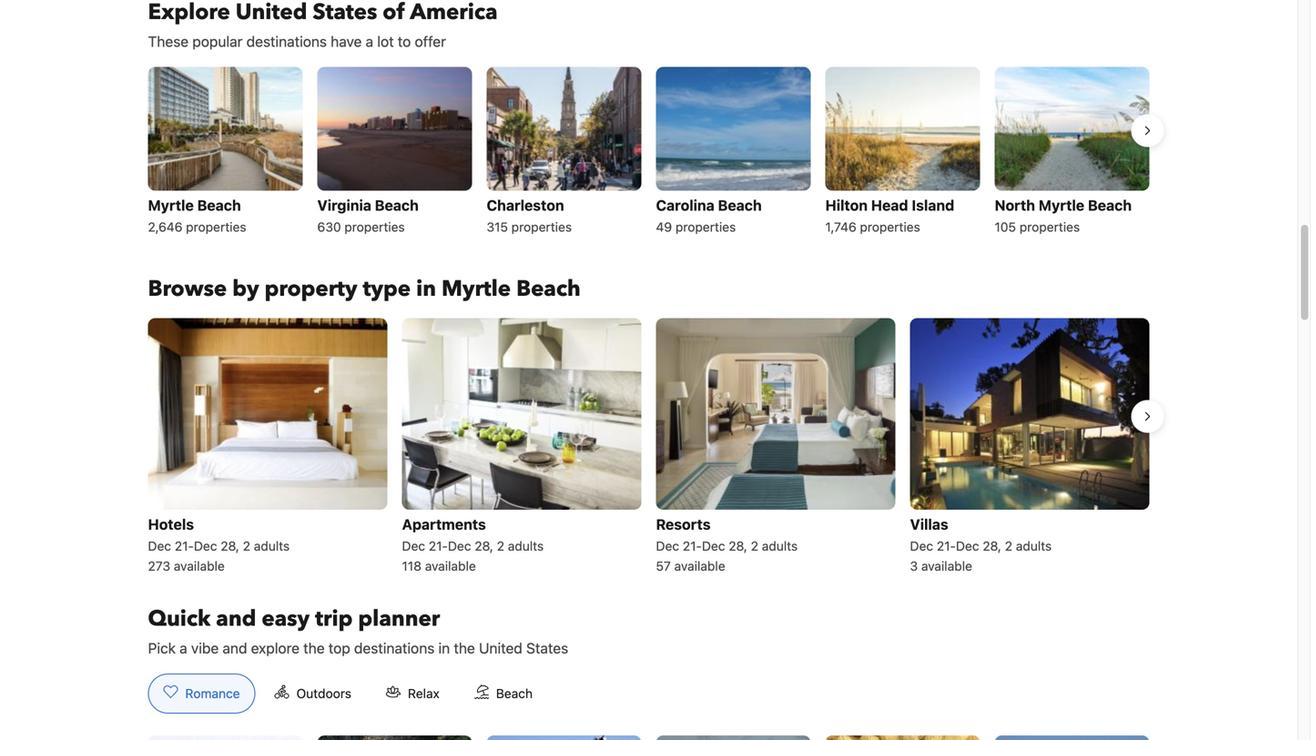 Task type: describe. For each thing, give the bounding box(es) containing it.
a inside quick and easy trip planner pick a vibe and explore the top destinations in the united states
[[180, 640, 187, 657]]

region containing myrtle beach
[[133, 60, 1164, 245]]

popular
[[192, 33, 243, 50]]

2 for apartments
[[497, 538, 504, 553]]

available for hotels
[[174, 558, 225, 574]]

offer
[[415, 33, 446, 50]]

hilton head island 1,746 properties
[[825, 197, 954, 234]]

21- for resorts
[[683, 538, 702, 553]]

315
[[487, 219, 508, 234]]

1 vertical spatial and
[[223, 640, 247, 657]]

these popular destinations have a lot to offer
[[148, 33, 446, 50]]

0 vertical spatial and
[[216, 604, 256, 634]]

north
[[995, 197, 1035, 214]]

destinations inside quick and easy trip planner pick a vibe and explore the top destinations in the united states
[[354, 640, 435, 657]]

charleston 315 properties
[[487, 197, 572, 234]]

1,746
[[825, 219, 856, 234]]

2 for resorts
[[751, 538, 758, 553]]

romance
[[185, 686, 240, 701]]

adults for hotels
[[254, 538, 290, 553]]

pick
[[148, 640, 176, 657]]

carolina
[[656, 197, 715, 214]]

myrtle beach 2,646 properties
[[148, 197, 246, 234]]

3
[[910, 558, 918, 574]]

have
[[331, 33, 362, 50]]

apartments dec 21-dec 28, 2 adults 118 available
[[402, 516, 544, 574]]

0 vertical spatial a
[[366, 33, 373, 50]]

properties inside "charleston 315 properties"
[[511, 219, 572, 234]]

3 dec from the left
[[402, 538, 425, 553]]

4 dec from the left
[[448, 538, 471, 553]]

0 horizontal spatial destinations
[[246, 33, 327, 50]]

relax
[[408, 686, 440, 701]]

0 vertical spatial in
[[416, 274, 436, 304]]

28, for apartments
[[475, 538, 493, 553]]

adults for resorts
[[762, 538, 798, 553]]

28, for villas
[[983, 538, 1001, 553]]

outdoors
[[296, 686, 351, 701]]

630
[[317, 219, 341, 234]]

49
[[656, 219, 672, 234]]

beach inside virginia beach 630 properties
[[375, 197, 419, 214]]

2 the from the left
[[454, 640, 475, 657]]

28, for hotels
[[221, 538, 239, 553]]

tab list containing romance
[[133, 674, 563, 715]]

explore
[[251, 640, 300, 657]]

adults for villas
[[1016, 538, 1052, 553]]

lot
[[377, 33, 394, 50]]

28, for resorts
[[729, 538, 747, 553]]

5 dec from the left
[[656, 538, 679, 553]]

properties inside hilton head island 1,746 properties
[[860, 219, 920, 234]]

apartments
[[402, 516, 486, 533]]

1 dec from the left
[[148, 538, 171, 553]]

properties inside myrtle beach 2,646 properties
[[186, 219, 246, 234]]

trip
[[315, 604, 353, 634]]

these
[[148, 33, 189, 50]]

browse
[[148, 274, 227, 304]]

myrtle inside north myrtle beach 105 properties
[[1039, 197, 1084, 214]]

myrtle inside myrtle beach 2,646 properties
[[148, 197, 194, 214]]

vibe
[[191, 640, 219, 657]]

quick
[[148, 604, 211, 634]]

resorts
[[656, 516, 711, 533]]



Task type: vqa. For each thing, say whether or not it's contained in the screenshot.
at
no



Task type: locate. For each thing, give the bounding box(es) containing it.
1 horizontal spatial myrtle
[[442, 274, 511, 304]]

1 vertical spatial a
[[180, 640, 187, 657]]

myrtle down the '315'
[[442, 274, 511, 304]]

destinations
[[246, 33, 327, 50], [354, 640, 435, 657]]

available right 118 on the left bottom of page
[[425, 558, 476, 574]]

properties down "carolina"
[[675, 219, 736, 234]]

2,646
[[148, 219, 183, 234]]

adults inside hotels dec 21-dec 28, 2 adults 273 available
[[254, 538, 290, 553]]

8 dec from the left
[[956, 538, 979, 553]]

beach
[[197, 197, 241, 214], [375, 197, 419, 214], [718, 197, 762, 214], [1088, 197, 1132, 214], [516, 274, 581, 304], [496, 686, 533, 701]]

2 inside hotels dec 21-dec 28, 2 adults 273 available
[[243, 538, 250, 553]]

21- down resorts
[[683, 538, 702, 553]]

2 for villas
[[1005, 538, 1012, 553]]

2 2 from the left
[[497, 538, 504, 553]]

to
[[398, 33, 411, 50]]

and up 'vibe'
[[216, 604, 256, 634]]

21- for villas
[[937, 538, 956, 553]]

properties down north
[[1020, 219, 1080, 234]]

united
[[479, 640, 522, 657]]

beach inside carolina beach 49 properties
[[718, 197, 762, 214]]

21- down villas
[[937, 538, 956, 553]]

28, inside villas dec 21-dec 28, 2 adults 3 available
[[983, 538, 1001, 553]]

resorts dec 21-dec 28, 2 adults 57 available
[[656, 516, 798, 574]]

1 properties from the left
[[186, 219, 246, 234]]

2 available from the left
[[425, 558, 476, 574]]

4 adults from the left
[[1016, 538, 1052, 553]]

in right type
[[416, 274, 436, 304]]

properties
[[186, 219, 246, 234], [344, 219, 405, 234], [511, 219, 572, 234], [675, 219, 736, 234], [860, 219, 920, 234], [1020, 219, 1080, 234]]

3 2 from the left
[[751, 538, 758, 553]]

beach button
[[459, 674, 548, 714]]

2 dec from the left
[[194, 538, 217, 553]]

destinations down planner
[[354, 640, 435, 657]]

available inside hotels dec 21-dec 28, 2 adults 273 available
[[174, 558, 225, 574]]

2 inside apartments dec 21-dec 28, 2 adults 118 available
[[497, 538, 504, 553]]

properties inside carolina beach 49 properties
[[675, 219, 736, 234]]

0 horizontal spatial myrtle
[[148, 197, 194, 214]]

4 available from the left
[[921, 558, 972, 574]]

1 vertical spatial region
[[133, 311, 1164, 583]]

21- for hotels
[[175, 538, 194, 553]]

2 inside villas dec 21-dec 28, 2 adults 3 available
[[1005, 538, 1012, 553]]

browse by property type in myrtle beach
[[148, 274, 581, 304]]

21- down hotels at the left of page
[[175, 538, 194, 553]]

4 28, from the left
[[983, 538, 1001, 553]]

2 region from the top
[[133, 311, 1164, 583]]

available
[[174, 558, 225, 574], [425, 558, 476, 574], [674, 558, 725, 574], [921, 558, 972, 574]]

1 adults from the left
[[254, 538, 290, 553]]

2 for hotels
[[243, 538, 250, 553]]

available for resorts
[[674, 558, 725, 574]]

island
[[912, 197, 954, 214]]

the left top
[[303, 640, 325, 657]]

0 vertical spatial region
[[133, 60, 1164, 245]]

planner
[[358, 604, 440, 634]]

6 dec from the left
[[702, 538, 725, 553]]

charleston
[[487, 197, 564, 214]]

0 horizontal spatial a
[[180, 640, 187, 657]]

1 available from the left
[[174, 558, 225, 574]]

3 available from the left
[[674, 558, 725, 574]]

dec
[[148, 538, 171, 553], [194, 538, 217, 553], [402, 538, 425, 553], [448, 538, 471, 553], [656, 538, 679, 553], [702, 538, 725, 553], [910, 538, 933, 553], [956, 538, 979, 553]]

3 28, from the left
[[729, 538, 747, 553]]

romance button
[[148, 674, 255, 714]]

destinations left have
[[246, 33, 327, 50]]

2 28, from the left
[[475, 538, 493, 553]]

1 21- from the left
[[175, 538, 194, 553]]

available for villas
[[921, 558, 972, 574]]

57
[[656, 558, 671, 574]]

available for apartments
[[425, 558, 476, 574]]

carolina beach 49 properties
[[656, 197, 762, 234]]

adults inside resorts dec 21-dec 28, 2 adults 57 available
[[762, 538, 798, 553]]

the
[[303, 640, 325, 657], [454, 640, 475, 657]]

a left 'vibe'
[[180, 640, 187, 657]]

105
[[995, 219, 1016, 234]]

states
[[526, 640, 568, 657]]

2 21- from the left
[[429, 538, 448, 553]]

adults inside villas dec 21-dec 28, 2 adults 3 available
[[1016, 538, 1052, 553]]

1 28, from the left
[[221, 538, 239, 553]]

villas
[[910, 516, 948, 533]]

easy
[[262, 604, 310, 634]]

0 vertical spatial destinations
[[246, 33, 327, 50]]

118
[[402, 558, 422, 574]]

1 region from the top
[[133, 60, 1164, 245]]

5 properties from the left
[[860, 219, 920, 234]]

hilton
[[825, 197, 868, 214]]

properties down head
[[860, 219, 920, 234]]

head
[[871, 197, 908, 214]]

properties inside north myrtle beach 105 properties
[[1020, 219, 1080, 234]]

the left united
[[454, 640, 475, 657]]

type
[[363, 274, 411, 304]]

7 dec from the left
[[910, 538, 933, 553]]

2 horizontal spatial myrtle
[[1039, 197, 1084, 214]]

21- inside villas dec 21-dec 28, 2 adults 3 available
[[937, 538, 956, 553]]

properties right 2,646
[[186, 219, 246, 234]]

beach inside button
[[496, 686, 533, 701]]

a
[[366, 33, 373, 50], [180, 640, 187, 657]]

in
[[416, 274, 436, 304], [438, 640, 450, 657]]

by
[[232, 274, 259, 304]]

4 properties from the left
[[675, 219, 736, 234]]

21- inside resorts dec 21-dec 28, 2 adults 57 available
[[683, 538, 702, 553]]

properties inside virginia beach 630 properties
[[344, 219, 405, 234]]

in inside quick and easy trip planner pick a vibe and explore the top destinations in the united states
[[438, 640, 450, 657]]

2 inside resorts dec 21-dec 28, 2 adults 57 available
[[751, 538, 758, 553]]

1 the from the left
[[303, 640, 325, 657]]

top
[[328, 640, 350, 657]]

0 horizontal spatial the
[[303, 640, 325, 657]]

21- inside hotels dec 21-dec 28, 2 adults 273 available
[[175, 538, 194, 553]]

21-
[[175, 538, 194, 553], [429, 538, 448, 553], [683, 538, 702, 553], [937, 538, 956, 553]]

a left lot
[[366, 33, 373, 50]]

tab list
[[133, 674, 563, 715]]

hotels
[[148, 516, 194, 533]]

virginia beach 630 properties
[[317, 197, 419, 234]]

myrtle
[[148, 197, 194, 214], [1039, 197, 1084, 214], [442, 274, 511, 304]]

available right 57
[[674, 558, 725, 574]]

hotels dec 21-dec 28, 2 adults 273 available
[[148, 516, 290, 574]]

quick and easy trip planner pick a vibe and explore the top destinations in the united states
[[148, 604, 568, 657]]

property
[[265, 274, 357, 304]]

adults for apartments
[[508, 538, 544, 553]]

273
[[148, 558, 170, 574]]

myrtle right north
[[1039, 197, 1084, 214]]

2 adults from the left
[[508, 538, 544, 553]]

in up relax
[[438, 640, 450, 657]]

myrtle up 2,646
[[148, 197, 194, 214]]

21- for apartments
[[429, 538, 448, 553]]

region containing hotels
[[133, 311, 1164, 583]]

virginia
[[317, 197, 371, 214]]

1 vertical spatial destinations
[[354, 640, 435, 657]]

28, inside resorts dec 21-dec 28, 2 adults 57 available
[[729, 538, 747, 553]]

adults inside apartments dec 21-dec 28, 2 adults 118 available
[[508, 538, 544, 553]]

1 horizontal spatial the
[[454, 640, 475, 657]]

available inside villas dec 21-dec 28, 2 adults 3 available
[[921, 558, 972, 574]]

region
[[133, 60, 1164, 245], [133, 311, 1164, 583]]

and
[[216, 604, 256, 634], [223, 640, 247, 657]]

28, inside hotels dec 21-dec 28, 2 adults 273 available
[[221, 538, 239, 553]]

relax button
[[371, 674, 455, 714]]

available right 3
[[921, 558, 972, 574]]

1 horizontal spatial a
[[366, 33, 373, 50]]

available inside resorts dec 21-dec 28, 2 adults 57 available
[[674, 558, 725, 574]]

4 2 from the left
[[1005, 538, 1012, 553]]

outdoors button
[[259, 674, 367, 714]]

properties down charleston on the top
[[511, 219, 572, 234]]

2
[[243, 538, 250, 553], [497, 538, 504, 553], [751, 538, 758, 553], [1005, 538, 1012, 553]]

3 adults from the left
[[762, 538, 798, 553]]

beach inside north myrtle beach 105 properties
[[1088, 197, 1132, 214]]

beach inside myrtle beach 2,646 properties
[[197, 197, 241, 214]]

4 21- from the left
[[937, 538, 956, 553]]

3 21- from the left
[[683, 538, 702, 553]]

28, inside apartments dec 21-dec 28, 2 adults 118 available
[[475, 538, 493, 553]]

6 properties from the left
[[1020, 219, 1080, 234]]

properties down virginia
[[344, 219, 405, 234]]

available right 273
[[174, 558, 225, 574]]

21- inside apartments dec 21-dec 28, 2 adults 118 available
[[429, 538, 448, 553]]

2 properties from the left
[[344, 219, 405, 234]]

north myrtle beach 105 properties
[[995, 197, 1132, 234]]

3 properties from the left
[[511, 219, 572, 234]]

1 vertical spatial in
[[438, 640, 450, 657]]

1 2 from the left
[[243, 538, 250, 553]]

0 horizontal spatial in
[[416, 274, 436, 304]]

adults
[[254, 538, 290, 553], [508, 538, 544, 553], [762, 538, 798, 553], [1016, 538, 1052, 553]]

villas dec 21-dec 28, 2 adults 3 available
[[910, 516, 1052, 574]]

21- down 'apartments'
[[429, 538, 448, 553]]

1 horizontal spatial in
[[438, 640, 450, 657]]

28,
[[221, 538, 239, 553], [475, 538, 493, 553], [729, 538, 747, 553], [983, 538, 1001, 553]]

available inside apartments dec 21-dec 28, 2 adults 118 available
[[425, 558, 476, 574]]

1 horizontal spatial destinations
[[354, 640, 435, 657]]

and right 'vibe'
[[223, 640, 247, 657]]



